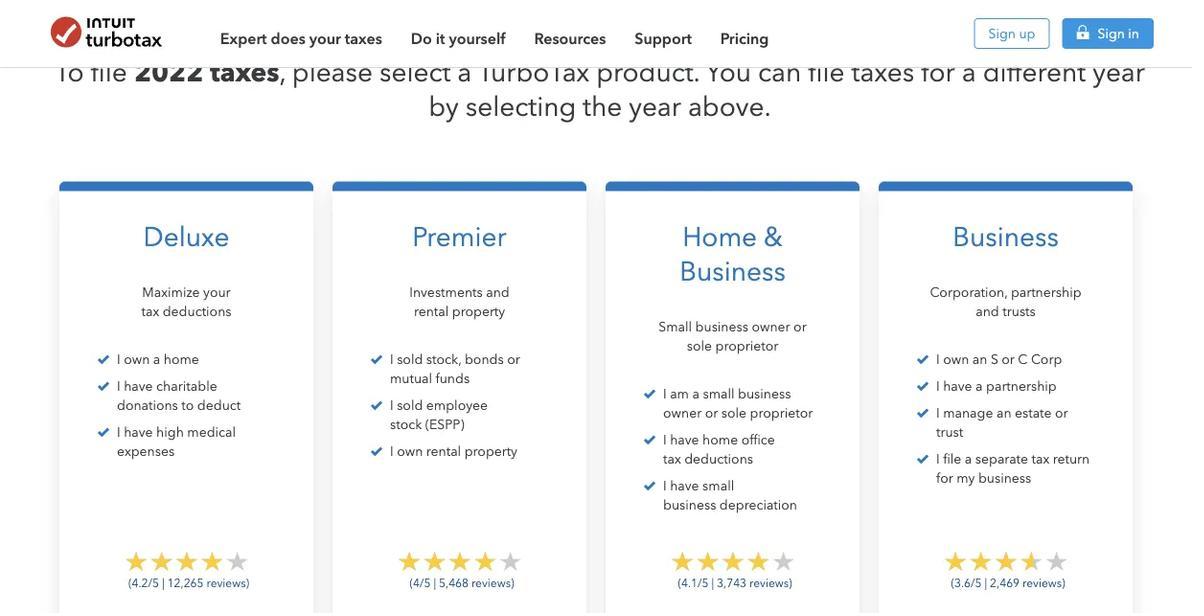 Task type: locate. For each thing, give the bounding box(es) containing it.
sole proprietor
[[721, 405, 813, 421]]

resources link
[[534, 17, 606, 50]]

i for i have charitable donations
[[117, 379, 120, 394]]

4 / from the left
[[971, 576, 975, 590]]

home down i am a small business owner or
[[703, 432, 738, 448]]

have
[[124, 379, 153, 394], [943, 379, 972, 394], [124, 425, 153, 440], [670, 432, 699, 448], [670, 478, 699, 494]]

3 5 from the left
[[702, 576, 709, 590]]

business down separate
[[978, 471, 1031, 486]]

1 horizontal spatial taxes
[[345, 29, 382, 47]]

| left 12,265
[[162, 576, 164, 590]]

or right s
[[1002, 352, 1015, 368]]

home
[[164, 352, 199, 368], [703, 432, 738, 448]]

4 ( from the left
[[951, 576, 955, 590]]

small down i have home office tax deductions at the bottom of page
[[703, 478, 734, 494]]

rental down (espp)
[[426, 444, 461, 460]]

2 ( from the left
[[410, 576, 413, 590]]

2 horizontal spatial tax
[[1032, 451, 1050, 467]]

0 vertical spatial small
[[703, 386, 735, 402]]

home up charitable
[[164, 352, 199, 368]]

partnership down c
[[986, 379, 1057, 394]]

| right 4
[[434, 576, 436, 590]]

5 right 4.2 on the bottom of page
[[152, 576, 159, 590]]

or for i manage an estate or trust
[[1055, 405, 1068, 421]]

a right am
[[692, 386, 700, 402]]

0 vertical spatial partnership
[[1011, 285, 1082, 300]]

deluxe
[[143, 221, 230, 253]]

| left the 3,743
[[712, 576, 714, 590]]

funds
[[436, 371, 470, 387]]

i for i have high medical expenses
[[117, 425, 120, 440]]

premier
[[412, 221, 507, 253]]

sole down "small"
[[687, 338, 712, 354]]

0 horizontal spatial tax
[[141, 304, 159, 320]]

my
[[957, 471, 975, 486]]

1 vertical spatial home
[[703, 432, 738, 448]]

and right investments
[[486, 285, 510, 300]]

5 for business
[[975, 576, 982, 590]]

2 small from the top
[[703, 478, 734, 494]]

taxes
[[345, 29, 382, 47], [210, 56, 279, 88], [852, 56, 915, 88]]

or right estate
[[1055, 405, 1068, 421]]

maximize
[[142, 285, 200, 300]]

or up sole proprietor
[[794, 319, 807, 335]]

2 / from the left
[[420, 576, 424, 590]]

file right can
[[808, 56, 845, 88]]

an for estate
[[997, 405, 1012, 421]]

4 reviews) from the left
[[1023, 576, 1065, 590]]

or inside "small business owner or sole proprietor"
[[794, 319, 807, 335]]

owner
[[752, 319, 790, 335], [663, 405, 702, 421]]

or up i have home office tax deductions at the bottom of page
[[705, 405, 718, 421]]

0 vertical spatial sold
[[397, 352, 423, 368]]

tax down am
[[663, 451, 681, 467]]

0 vertical spatial sole
[[687, 338, 712, 354]]

an down i have a partnership
[[997, 405, 1012, 421]]

sole up office
[[721, 405, 747, 421]]

small right am
[[703, 386, 735, 402]]

| left 2,469
[[985, 576, 987, 590]]

0 vertical spatial an
[[973, 352, 988, 368]]

business
[[695, 319, 748, 335], [738, 386, 791, 402], [978, 471, 1031, 486], [663, 497, 716, 513]]

a inside i file a separate tax return for
[[965, 451, 972, 467]]

i inside i file a separate tax return for
[[936, 451, 940, 467]]

sole inside "small business owner or sole proprietor"
[[687, 338, 712, 354]]

1 vertical spatial rental
[[426, 444, 461, 460]]

expert does your taxes link
[[220, 17, 382, 50]]

can
[[758, 56, 801, 88]]

i file a separate tax return for
[[936, 451, 1090, 486]]

2 sold from the top
[[397, 398, 423, 414]]

or inside i sold stock, bonds or mutual funds
[[507, 352, 520, 368]]

have inside i have charitable donations
[[124, 379, 153, 394]]

1 horizontal spatial sign
[[1098, 25, 1125, 41]]

proprietor up i am a small business owner or
[[715, 338, 778, 354]]

1 horizontal spatial business
[[953, 221, 1059, 253]]

return
[[1053, 451, 1090, 467]]

0 horizontal spatial own
[[124, 352, 150, 368]]

( for premier
[[410, 576, 413, 590]]

5 for deluxe
[[152, 576, 159, 590]]

a for i have a partnership
[[976, 379, 983, 394]]

a for i own a home
[[153, 352, 160, 368]]

i inside i sold employee stock (espp)
[[390, 398, 394, 414]]

i for i own an s or c corp
[[936, 352, 940, 368]]

0 horizontal spatial home
[[164, 352, 199, 368]]

1 sold from the top
[[397, 352, 423, 368]]

sign up
[[989, 25, 1036, 41]]

yourself
[[449, 29, 505, 47]]

an
[[973, 352, 988, 368], [997, 405, 1012, 421]]

/ left 2,469
[[971, 576, 975, 590]]

i inside i sold stock, bonds or mutual funds
[[390, 352, 394, 368]]

business right "small"
[[695, 319, 748, 335]]

1 | from the left
[[162, 576, 164, 590]]

deductions up i have small business depreciation
[[684, 451, 753, 467]]

i for i have home office tax deductions
[[663, 432, 667, 448]]

i inside i am a small business owner or
[[663, 386, 667, 402]]

for
[[921, 56, 955, 88], [936, 471, 953, 486]]

1 vertical spatial owner
[[663, 405, 702, 421]]

business
[[953, 221, 1059, 253], [680, 255, 786, 288]]

i for i have small business depreciation
[[663, 478, 667, 494]]

have for small
[[670, 478, 699, 494]]

i sold employee stock (espp)
[[390, 398, 488, 433]]

1 ( from the left
[[128, 576, 132, 590]]

property for investments and rental property
[[452, 304, 505, 320]]

or
[[794, 319, 807, 335], [507, 352, 520, 368], [1002, 352, 1015, 368], [705, 405, 718, 421], [1055, 405, 1068, 421]]

file right to
[[91, 56, 127, 88]]

| for deluxe
[[162, 576, 164, 590]]

2 5 from the left
[[424, 576, 431, 590]]

4 | from the left
[[985, 576, 987, 590]]

sold for employee
[[397, 398, 423, 414]]

0 vertical spatial property
[[452, 304, 505, 320]]

file
[[91, 56, 127, 88], [808, 56, 845, 88], [943, 451, 962, 467]]

or for i sold stock, bonds or mutual funds
[[507, 352, 520, 368]]

1 horizontal spatial an
[[997, 405, 1012, 421]]

i inside i have high medical expenses
[[117, 425, 120, 440]]

1 vertical spatial for
[[936, 471, 953, 486]]

owner inside i am a small business owner or
[[663, 405, 702, 421]]

0 vertical spatial for
[[921, 56, 955, 88]]

own up donations
[[124, 352, 150, 368]]

i for i am a small business owner or
[[663, 386, 667, 402]]

have for high
[[124, 425, 153, 440]]

the
[[583, 91, 622, 123]]

file up my
[[943, 451, 962, 467]]

0 vertical spatial proprietor
[[715, 338, 778, 354]]

corporation,
[[930, 285, 1008, 300]]

0 horizontal spatial your
[[203, 285, 231, 300]]

property for i own rental property
[[464, 444, 517, 460]]

business up sole proprietor
[[738, 386, 791, 402]]

reviews) right the 5,468
[[472, 576, 514, 590]]

1 vertical spatial business
[[680, 255, 786, 288]]

file inside i file a separate tax return for
[[943, 451, 962, 467]]

owner down home & business
[[752, 319, 790, 335]]

a up my
[[965, 451, 972, 467]]

/ for business
[[971, 576, 975, 590]]

2 horizontal spatial file
[[943, 451, 962, 467]]

or for i own an s or c corp
[[1002, 352, 1015, 368]]

3 ( from the left
[[678, 576, 681, 590]]

5
[[152, 576, 159, 590], [424, 576, 431, 590], [702, 576, 709, 590], [975, 576, 982, 590]]

proprietor up office
[[750, 405, 813, 421]]

1 / from the left
[[148, 576, 152, 590]]

have inside i have high medical expenses
[[124, 425, 153, 440]]

i have small business depreciation
[[663, 478, 797, 513]]

i own rental property
[[390, 444, 517, 460]]

0 vertical spatial home
[[164, 352, 199, 368]]

0 horizontal spatial taxes
[[210, 56, 279, 88]]

small business owner or sole proprietor
[[659, 319, 807, 354]]

business inside "small business owner or sole proprietor"
[[695, 319, 748, 335]]

small
[[703, 386, 735, 402], [703, 478, 734, 494]]

have down am
[[670, 432, 699, 448]]

1 vertical spatial sold
[[397, 398, 423, 414]]

a up i have charitable donations
[[153, 352, 160, 368]]

a up manage
[[976, 379, 983, 394]]

or right the "bonds"
[[507, 352, 520, 368]]

business inside i am a small business owner or
[[738, 386, 791, 402]]

turbotax
[[478, 56, 590, 88]]

0 horizontal spatial an
[[973, 352, 988, 368]]

0 horizontal spatial sole
[[687, 338, 712, 354]]

an left s
[[973, 352, 988, 368]]

sold for stock,
[[397, 352, 423, 368]]

have up the "expenses"
[[124, 425, 153, 440]]

1 sign from the left
[[989, 25, 1016, 41]]

have inside i have small business depreciation
[[670, 478, 699, 494]]

support link
[[635, 17, 692, 50]]

1 vertical spatial sole
[[721, 405, 747, 421]]

sold up mutual
[[397, 352, 423, 368]]

depreciation
[[720, 497, 797, 513]]

or inside i manage an estate or trust
[[1055, 405, 1068, 421]]

sign
[[989, 25, 1016, 41], [1098, 25, 1125, 41]]

a inside i am a small business owner or
[[692, 386, 700, 402]]

0 horizontal spatial business
[[680, 255, 786, 288]]

proprietor inside "small business owner or sole proprietor"
[[715, 338, 778, 354]]

business down home
[[680, 255, 786, 288]]

0 vertical spatial your
[[309, 29, 341, 47]]

own left s
[[943, 352, 969, 368]]

i inside i have charitable donations
[[117, 379, 120, 394]]

/ left the 3,743
[[698, 576, 702, 590]]

2 horizontal spatial own
[[943, 352, 969, 368]]

sold
[[397, 352, 423, 368], [397, 398, 423, 414]]

own down stock
[[397, 444, 423, 460]]

0 horizontal spatial owner
[[663, 405, 702, 421]]

rental inside investments and rental property
[[414, 304, 449, 320]]

investments and rental property
[[409, 285, 510, 320]]

deductions inside the maximize your tax deductions
[[163, 304, 231, 320]]

owner inside "small business owner or sole proprietor"
[[752, 319, 790, 335]]

for inside to file 2022 taxes , please select a turbotax product. you can file taxes for a different year by selecting the year above.
[[921, 56, 955, 88]]

( left the 5,468
[[410, 576, 413, 590]]

have up manage
[[943, 379, 972, 394]]

reviews) right 2,469
[[1023, 576, 1065, 590]]

4 5 from the left
[[975, 576, 982, 590]]

1 vertical spatial deductions
[[684, 451, 753, 467]]

c
[[1018, 352, 1028, 368]]

1 5 from the left
[[152, 576, 159, 590]]

0 horizontal spatial and
[[486, 285, 510, 300]]

0 vertical spatial and
[[486, 285, 510, 300]]

/ left 12,265
[[148, 576, 152, 590]]

1 small from the top
[[703, 386, 735, 402]]

and inside investments and rental property
[[486, 285, 510, 300]]

i inside i have home office tax deductions
[[663, 432, 667, 448]]

your up the please
[[309, 29, 341, 47]]

5 right 4
[[424, 576, 431, 590]]

1 horizontal spatial owner
[[752, 319, 790, 335]]

sold inside i sold employee stock (espp)
[[397, 398, 423, 414]]

property
[[452, 304, 505, 320], [464, 444, 517, 460]]

0 horizontal spatial file
[[91, 56, 127, 88]]

( left the 3,743
[[678, 576, 681, 590]]

and inside corporation, partnership and trusts
[[976, 304, 999, 320]]

1 vertical spatial property
[[464, 444, 517, 460]]

you
[[706, 56, 751, 88]]

property down investments
[[452, 304, 505, 320]]

( left 12,265
[[128, 576, 132, 590]]

tax inside i file a separate tax return for
[[1032, 451, 1050, 467]]

i for i sold stock, bonds or mutual funds
[[390, 352, 394, 368]]

a for i file a separate tax return for
[[965, 451, 972, 467]]

0 vertical spatial deductions
[[163, 304, 231, 320]]

1 horizontal spatial deductions
[[684, 451, 753, 467]]

5 right 3.6
[[975, 576, 982, 590]]

i for i manage an estate or trust
[[936, 405, 940, 421]]

( for deluxe
[[128, 576, 132, 590]]

sole
[[687, 338, 712, 354], [721, 405, 747, 421]]

1 horizontal spatial tax
[[663, 451, 681, 467]]

your right maximize
[[203, 285, 231, 300]]

5 right 4.1
[[702, 576, 709, 590]]

i have home office tax deductions
[[663, 432, 775, 467]]

property inside investments and rental property
[[452, 304, 505, 320]]

| for business
[[985, 576, 987, 590]]

2 | from the left
[[434, 576, 436, 590]]

i inside i manage an estate or trust
[[936, 405, 940, 421]]

have for a
[[943, 379, 972, 394]]

1 horizontal spatial your
[[309, 29, 341, 47]]

1 vertical spatial small
[[703, 478, 734, 494]]

tax down maximize
[[141, 304, 159, 320]]

i
[[117, 352, 120, 368], [390, 352, 394, 368], [936, 352, 940, 368], [117, 379, 120, 394], [936, 379, 940, 394], [663, 386, 667, 402], [390, 398, 394, 414], [936, 405, 940, 421], [117, 425, 120, 440], [663, 432, 667, 448], [390, 444, 394, 460], [936, 451, 940, 467], [663, 478, 667, 494]]

an inside i manage an estate or trust
[[997, 405, 1012, 421]]

deductions down maximize
[[163, 304, 231, 320]]

/
[[148, 576, 152, 590], [420, 576, 424, 590], [698, 576, 702, 590], [971, 576, 975, 590]]

0 horizontal spatial sign
[[989, 25, 1016, 41]]

reviews) for home & business
[[750, 576, 792, 590]]

partnership
[[1011, 285, 1082, 300], [986, 379, 1057, 394]]

1 horizontal spatial sole
[[721, 405, 747, 421]]

0 horizontal spatial deductions
[[163, 304, 231, 320]]

owner down am
[[663, 405, 702, 421]]

2 sign from the left
[[1098, 25, 1125, 41]]

0 vertical spatial rental
[[414, 304, 449, 320]]

tax left return
[[1032, 451, 1050, 467]]

0 vertical spatial business
[[953, 221, 1059, 253]]

donations
[[117, 398, 178, 414]]

sold up stock
[[397, 398, 423, 414]]

/ for home & business
[[698, 576, 702, 590]]

tax
[[141, 304, 159, 320], [663, 451, 681, 467], [1032, 451, 1050, 467]]

1 horizontal spatial home
[[703, 432, 738, 448]]

reviews)
[[207, 576, 249, 590], [472, 576, 514, 590], [750, 576, 792, 590], [1023, 576, 1065, 590]]

0 vertical spatial owner
[[752, 319, 790, 335]]

1 reviews) from the left
[[207, 576, 249, 590]]

reviews) right 12,265
[[207, 576, 249, 590]]

and down the corporation,
[[976, 304, 999, 320]]

i own an s or c corp
[[936, 352, 1062, 368]]

/ left the 5,468
[[420, 576, 424, 590]]

i inside i have small business depreciation
[[663, 478, 667, 494]]

have inside i have home office tax deductions
[[670, 432, 699, 448]]

3 / from the left
[[698, 576, 702, 590]]

( left 2,469
[[951, 576, 955, 590]]

sign in
[[1098, 25, 1140, 41]]

tax inside the maximize your tax deductions
[[141, 304, 159, 320]]

1 vertical spatial your
[[203, 285, 231, 300]]

reviews) for premier
[[472, 576, 514, 590]]

1 vertical spatial and
[[976, 304, 999, 320]]

tax inside i have home office tax deductions
[[663, 451, 681, 467]]

&
[[764, 221, 783, 253]]

tax for i file a separate tax return for
[[1032, 451, 1050, 467]]

rental down investments
[[414, 304, 449, 320]]

it
[[436, 29, 445, 47]]

1 horizontal spatial own
[[397, 444, 423, 460]]

business down i have home office tax deductions at the bottom of page
[[663, 497, 716, 513]]

3 | from the left
[[712, 576, 714, 590]]

sold inside i sold stock, bonds or mutual funds
[[397, 352, 423, 368]]

partnership up trusts
[[1011, 285, 1082, 300]]

2 reviews) from the left
[[472, 576, 514, 590]]

|
[[162, 576, 164, 590], [434, 576, 436, 590], [712, 576, 714, 590], [985, 576, 987, 590]]

1 vertical spatial an
[[997, 405, 1012, 421]]

a
[[457, 56, 472, 88], [962, 56, 976, 88], [153, 352, 160, 368], [976, 379, 983, 394], [692, 386, 700, 402], [965, 451, 972, 467]]

reviews) right the 3,743
[[750, 576, 792, 590]]

my business
[[957, 471, 1031, 486]]

i for i file a separate tax return for
[[936, 451, 940, 467]]

business up corporation, partnership and trusts
[[953, 221, 1059, 253]]

sign left up
[[989, 25, 1016, 41]]

sign left in
[[1098, 25, 1125, 41]]

1 horizontal spatial and
[[976, 304, 999, 320]]

(espp)
[[425, 417, 465, 433]]

3 reviews) from the left
[[750, 576, 792, 590]]

have up donations
[[124, 379, 153, 394]]

select
[[379, 56, 451, 88]]

deductions inside i have home office tax deductions
[[684, 451, 753, 467]]

file for a
[[943, 451, 962, 467]]

property down (espp)
[[464, 444, 517, 460]]

have down i have home office tax deductions at the bottom of page
[[670, 478, 699, 494]]



Task type: describe. For each thing, give the bounding box(es) containing it.
i manage an estate or trust
[[936, 405, 1068, 440]]

mutual
[[390, 371, 432, 387]]

2022
[[134, 56, 203, 88]]

expert does your taxes
[[220, 29, 382, 47]]

sign in link
[[1062, 18, 1154, 49]]

3.6
[[955, 576, 971, 590]]

maximize your tax deductions
[[141, 285, 231, 320]]

for inside i file a separate tax return for
[[936, 471, 953, 486]]

please
[[292, 56, 373, 88]]

stock
[[390, 417, 422, 433]]

small
[[659, 319, 692, 335]]

estate
[[1015, 405, 1052, 421]]

sign up link
[[974, 18, 1050, 49]]

trust
[[936, 425, 963, 440]]

/ for premier
[[420, 576, 424, 590]]

( for business
[[951, 576, 955, 590]]

selecting
[[466, 91, 576, 123]]

stock,
[[426, 352, 461, 368]]

i own a home
[[117, 352, 199, 368]]

pricing link
[[721, 17, 769, 50]]

i for i own rental property
[[390, 444, 394, 460]]

business inside i have small business depreciation
[[663, 497, 716, 513]]

do it yourself
[[411, 29, 505, 47]]

| for home & business
[[712, 576, 714, 590]]

year above.
[[629, 91, 771, 123]]

2,469
[[990, 576, 1020, 590]]

corp
[[1031, 352, 1062, 368]]

product.
[[596, 56, 700, 88]]

1 vertical spatial partnership
[[986, 379, 1057, 394]]

i have charitable donations
[[117, 379, 217, 414]]

own for business
[[943, 352, 969, 368]]

| for premier
[[434, 576, 436, 590]]

2 horizontal spatial taxes
[[852, 56, 915, 88]]

corporation, partnership and trusts
[[930, 285, 1082, 320]]

office
[[742, 432, 775, 448]]

charitable
[[156, 379, 217, 394]]

your inside the maximize your tax deductions
[[203, 285, 231, 300]]

support
[[635, 29, 692, 47]]

i for i own a home
[[117, 352, 120, 368]]

have for charitable
[[124, 379, 153, 394]]

by
[[429, 91, 459, 123]]

a for i am a small business owner or
[[692, 386, 700, 402]]

/ for deluxe
[[148, 576, 152, 590]]

,
[[279, 56, 285, 88]]

tax for i have home office tax deductions
[[663, 451, 681, 467]]

i sold stock, bonds or mutual funds
[[390, 352, 520, 387]]

do it yourself link
[[411, 17, 505, 50]]

resources
[[534, 29, 606, 47]]

high
[[156, 425, 184, 440]]

manage
[[943, 405, 993, 421]]

5 for home & business
[[702, 576, 709, 590]]

reviews) for deluxe
[[207, 576, 249, 590]]

bonds
[[465, 352, 504, 368]]

4.1
[[681, 576, 698, 590]]

( 3.6 / 5 | 2,469 reviews)
[[951, 576, 1065, 590]]

sign for sign up
[[989, 25, 1016, 41]]

file for 2022
[[91, 56, 127, 88]]

rental for i
[[426, 444, 461, 460]]

partnership inside corporation, partnership and trusts
[[1011, 285, 1082, 300]]

do
[[411, 29, 432, 47]]

( for home & business
[[678, 576, 681, 590]]

own for deluxe
[[124, 352, 150, 368]]

to
[[55, 56, 84, 88]]

3,743
[[717, 576, 747, 590]]

to
[[181, 398, 194, 414]]

to file 2022 taxes , please select a turbotax product. you can file taxes for a different year by selecting the year above.
[[55, 56, 1145, 123]]

home
[[683, 221, 757, 253]]

sign for sign in
[[1098, 25, 1125, 41]]

5,468
[[439, 576, 469, 590]]

( 4 / 5 | 5,468 reviews)
[[410, 576, 514, 590]]

separate
[[975, 451, 1028, 467]]

investments
[[409, 285, 483, 300]]

expenses
[[117, 444, 175, 460]]

small inside i am a small business owner or
[[703, 386, 735, 402]]

employee
[[426, 398, 488, 414]]

a down do it yourself
[[457, 56, 472, 88]]

to deduct
[[181, 398, 241, 414]]

in
[[1128, 25, 1140, 41]]

taxes for your
[[345, 29, 382, 47]]

am
[[670, 386, 689, 402]]

or inside i am a small business owner or
[[705, 405, 718, 421]]

expert
[[220, 29, 267, 47]]

12,265
[[167, 576, 204, 590]]

home inside i have home office tax deductions
[[703, 432, 738, 448]]

1 vertical spatial proprietor
[[750, 405, 813, 421]]

turbotax image
[[38, 17, 174, 47]]

an for s
[[973, 352, 988, 368]]

have for home
[[670, 432, 699, 448]]

up
[[1019, 25, 1036, 41]]

a down sign up link
[[962, 56, 976, 88]]

4
[[413, 576, 420, 590]]

( 4.1 / 5 | 3,743 reviews)
[[678, 576, 792, 590]]

4.2
[[132, 576, 148, 590]]

5 for premier
[[424, 576, 431, 590]]

i for i sold employee stock (espp)
[[390, 398, 394, 414]]

reviews) for business
[[1023, 576, 1065, 590]]

home & business
[[680, 221, 786, 288]]

pricing
[[721, 29, 769, 47]]

medical
[[187, 425, 236, 440]]

i for i have a partnership
[[936, 379, 940, 394]]

rental for investments
[[414, 304, 449, 320]]

small inside i have small business depreciation
[[703, 478, 734, 494]]

i am a small business owner or
[[663, 386, 791, 421]]

trusts
[[1003, 304, 1036, 320]]

i have a partnership
[[936, 379, 1057, 394]]

s
[[991, 352, 998, 368]]

taxes for 2022
[[210, 56, 279, 88]]

different
[[983, 56, 1086, 88]]

1 horizontal spatial file
[[808, 56, 845, 88]]

deduct
[[197, 398, 241, 414]]

does
[[271, 29, 305, 47]]



Task type: vqa. For each thing, say whether or not it's contained in the screenshot.
the bottommost 'Does'
no



